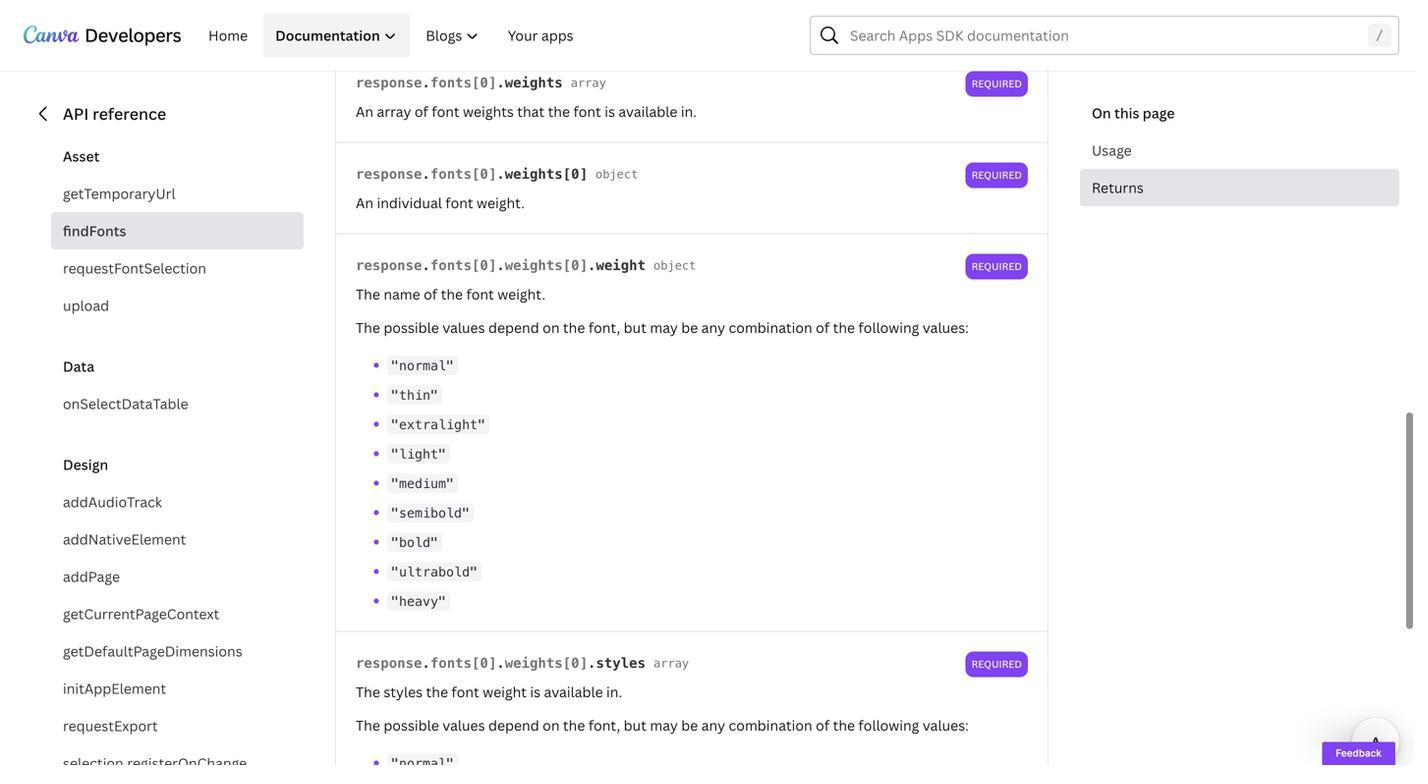 Task type: describe. For each thing, give the bounding box(es) containing it.
"heavy"
[[391, 594, 446, 609]]

blogs
[[426, 26, 462, 45]]

response for response . fonts[0] . weights[0] . styles array
[[356, 655, 422, 671]]

response . fonts[0] . weights array
[[356, 74, 606, 91]]

requestexport
[[63, 717, 158, 736]]

1 weights[0] from the top
[[505, 166, 588, 182]]

gettemporaryurl
[[63, 184, 176, 203]]

gettemporaryurl link
[[51, 175, 304, 212]]

"extralight"
[[391, 417, 486, 432]]

may for the styles the font weight is available in.
[[650, 716, 678, 735]]

addaudiotrack link
[[51, 484, 304, 521]]

name for the name of the font.
[[384, 11, 420, 29]]

depend for weight.
[[488, 318, 539, 337]]

weights for .
[[505, 74, 563, 91]]

response for response . fonts[0] . weights[0] . weight object
[[356, 257, 422, 273]]

font.
[[466, 11, 498, 29]]

font, for the name of the font weight.
[[589, 318, 620, 337]]

on
[[1092, 104, 1111, 122]]

the name of the font.
[[356, 11, 498, 29]]

required for response . fonts[0] . weights array
[[972, 77, 1022, 90]]

response . fonts[0] . weights[0] object
[[356, 166, 638, 182]]

any for the styles the font weight is available in.
[[701, 716, 725, 735]]

on for weight.
[[543, 318, 560, 337]]

documentation button
[[264, 13, 410, 57]]

addaudiotrack
[[63, 493, 162, 512]]

2 the from the top
[[356, 285, 380, 303]]

may for the name of the font weight.
[[650, 318, 678, 337]]

findfonts link
[[51, 212, 304, 250]]

getdefaultpagedimensions link
[[51, 633, 304, 670]]

1 the from the top
[[356, 11, 380, 29]]

documentation
[[275, 26, 380, 45]]

4 the from the top
[[356, 683, 380, 701]]

onselectdatatable link
[[51, 385, 304, 423]]

getcurrentpagecontext link
[[51, 596, 304, 633]]

fonts[0] for response . fonts[0] . weights[0] object
[[430, 166, 497, 182]]

of for weights
[[415, 102, 428, 121]]

apps
[[541, 26, 574, 45]]

font down response . fonts[0] . weights[0] . weight object
[[466, 285, 494, 303]]

array inside response . fonts[0] . weights array
[[571, 76, 606, 90]]

weights for font
[[463, 102, 514, 121]]

required for response . fonts[0] . weights[0] . weight object
[[972, 260, 1022, 273]]

of for font
[[424, 285, 437, 303]]

fonts[0] for response . fonts[0] . weights[0] . weight object
[[430, 257, 497, 273]]

possible for name
[[384, 318, 439, 337]]

design
[[63, 456, 108, 474]]

0 horizontal spatial is
[[530, 683, 541, 701]]

upload
[[63, 296, 109, 315]]

but for the name of the font weight.
[[624, 318, 647, 337]]

required for response . fonts[0] . weights[0] . styles array
[[972, 658, 1022, 671]]

usage
[[1092, 141, 1132, 160]]

1 vertical spatial weight.
[[497, 285, 546, 303]]

addpage
[[63, 568, 120, 586]]

addnativeelement link
[[51, 521, 304, 558]]

0 horizontal spatial array
[[377, 102, 411, 121]]

values for font
[[442, 716, 485, 735]]

font down response . fonts[0] . weights array
[[432, 102, 460, 121]]

values: for the styles the font weight is available in.
[[923, 716, 969, 735]]

following for the name of the font weight.
[[858, 318, 919, 337]]

response . fonts[0] . weights[0] . weight object
[[356, 257, 696, 273]]

your apps link
[[496, 13, 585, 57]]

fonts[0] for response . fonts[0] . weights[0] . styles array
[[430, 655, 497, 671]]

an for an array of font weights that the font is available in.
[[356, 102, 374, 121]]

but for the styles the font weight is available in.
[[624, 716, 647, 735]]

requestfontselection link
[[51, 250, 304, 287]]

canva developers logo image
[[24, 25, 181, 46]]

asset
[[63, 147, 100, 166]]

blogs button
[[414, 13, 492, 57]]

object inside response . fonts[0] . weights[0] object
[[596, 167, 638, 181]]

response for response . fonts[0] . weights array
[[356, 74, 422, 91]]

1 vertical spatial in.
[[606, 683, 622, 701]]

this
[[1115, 104, 1139, 122]]



Task type: locate. For each thing, give the bounding box(es) containing it.
1 vertical spatial font,
[[589, 716, 620, 735]]

the styles the font weight is available in.
[[356, 683, 622, 701]]

an
[[356, 102, 374, 121], [356, 193, 374, 212]]

"medium"
[[391, 476, 454, 491]]

"bold"
[[391, 535, 438, 550]]

your apps
[[508, 26, 574, 45]]

weight.
[[477, 193, 525, 212], [497, 285, 546, 303]]

2 name from the top
[[384, 285, 420, 303]]

name for the name of the font weight.
[[384, 285, 420, 303]]

combination for the styles the font weight is available in.
[[729, 716, 813, 735]]

2 weights[0] from the top
[[505, 257, 588, 273]]

1 vertical spatial weights[0]
[[505, 257, 588, 273]]

1 vertical spatial possible
[[384, 716, 439, 735]]

weights down response . fonts[0] . weights array
[[463, 102, 514, 121]]

1 horizontal spatial styles
[[596, 655, 646, 671]]

"normal"
[[391, 358, 454, 373]]

2 required from the top
[[972, 168, 1022, 182]]

home
[[208, 26, 248, 45]]

1 horizontal spatial array
[[571, 76, 606, 90]]

on down response . fonts[0] . weights[0] . weight object
[[543, 318, 560, 337]]

returns
[[1092, 178, 1144, 197]]

addnativeelement
[[63, 530, 186, 549]]

array inside "response . fonts[0] . weights[0] . styles array"
[[654, 657, 689, 671]]

"light"
[[391, 446, 446, 462]]

0 vertical spatial available
[[619, 102, 678, 121]]

font, for the styles the font weight is available in.
[[589, 716, 620, 735]]

weights[0] for weight.
[[505, 257, 588, 273]]

1 vertical spatial available
[[544, 683, 603, 701]]

name up the "normal"
[[384, 285, 420, 303]]

upload link
[[51, 287, 304, 324]]

following for the styles the font weight is available in.
[[858, 716, 919, 735]]

2 on from the top
[[543, 716, 560, 735]]

depend for is
[[488, 716, 539, 735]]

2 but from the top
[[624, 716, 647, 735]]

initappelement
[[63, 680, 166, 698]]

1 vertical spatial object
[[654, 259, 696, 272]]

the possible values depend on the font, but may be any combination of the following values:
[[356, 318, 969, 337], [356, 716, 969, 735]]

1 any from the top
[[701, 318, 725, 337]]

0 vertical spatial the possible values depend on the font, but may be any combination of the following values:
[[356, 318, 969, 337]]

1 vertical spatial name
[[384, 285, 420, 303]]

possible up the "normal"
[[384, 318, 439, 337]]

is right the that
[[605, 102, 615, 121]]

response down the 'individual'
[[356, 257, 422, 273]]

api
[[63, 103, 89, 124]]

name
[[384, 11, 420, 29], [384, 285, 420, 303]]

weight. down response . fonts[0] . weights[0] object
[[477, 193, 525, 212]]

0 vertical spatial object
[[596, 167, 638, 181]]

2 vertical spatial array
[[654, 657, 689, 671]]

values down the name of the font weight.
[[442, 318, 485, 337]]

object inside response . fonts[0] . weights[0] . weight object
[[654, 259, 696, 272]]

0 vertical spatial be
[[681, 318, 698, 337]]

2 the possible values depend on the font, but may be any combination of the following values: from the top
[[356, 716, 969, 735]]

of
[[424, 11, 437, 29], [415, 102, 428, 121], [424, 285, 437, 303], [816, 318, 830, 337], [816, 716, 830, 735]]

0 horizontal spatial in.
[[606, 683, 622, 701]]

1 combination from the top
[[729, 318, 813, 337]]

2 values: from the top
[[923, 716, 969, 735]]

reference
[[93, 103, 166, 124]]

0 vertical spatial any
[[701, 318, 725, 337]]

2 combination from the top
[[729, 716, 813, 735]]

fonts[0] up an individual font weight.
[[430, 166, 497, 182]]

weights[0] for is
[[505, 655, 588, 671]]

possible for styles
[[384, 716, 439, 735]]

1 possible from the top
[[384, 318, 439, 337]]

values:
[[923, 318, 969, 337], [923, 716, 969, 735]]

2 be from the top
[[681, 716, 698, 735]]

2 possible from the top
[[384, 716, 439, 735]]

onselectdatatable
[[63, 395, 188, 413]]

be
[[681, 318, 698, 337], [681, 716, 698, 735]]

depend down the styles the font weight is available in.
[[488, 716, 539, 735]]

available
[[619, 102, 678, 121], [544, 683, 603, 701]]

/
[[1376, 27, 1384, 43]]

be for the styles the font weight is available in.
[[681, 716, 698, 735]]

0 vertical spatial weights[0]
[[505, 166, 588, 182]]

is
[[605, 102, 615, 121], [530, 683, 541, 701]]

response for response . fonts[0] . weights[0] object
[[356, 166, 422, 182]]

0 vertical spatial depend
[[488, 318, 539, 337]]

1 response from the top
[[356, 74, 422, 91]]

an array of font weights that the font is available in.
[[356, 102, 697, 121]]

1 vertical spatial values:
[[923, 716, 969, 735]]

1 vertical spatial weights
[[463, 102, 514, 121]]

on this page heading
[[1080, 102, 1399, 124]]

an individual font weight.
[[356, 193, 525, 212]]

1 font, from the top
[[589, 318, 620, 337]]

home link
[[197, 13, 260, 57]]

1 on from the top
[[543, 318, 560, 337]]

getdefaultpagedimensions
[[63, 642, 242, 661]]

may
[[650, 318, 678, 337], [650, 716, 678, 735]]

font,
[[589, 318, 620, 337], [589, 716, 620, 735]]

requestexport link
[[51, 708, 304, 745]]

values down the styles the font weight is available in.
[[442, 716, 485, 735]]

1 name from the top
[[384, 11, 420, 29]]

1 values: from the top
[[923, 318, 969, 337]]

1 vertical spatial but
[[624, 716, 647, 735]]

1 may from the top
[[650, 318, 678, 337]]

0 vertical spatial array
[[571, 76, 606, 90]]

0 vertical spatial possible
[[384, 318, 439, 337]]

0 vertical spatial is
[[605, 102, 615, 121]]

response
[[356, 74, 422, 91], [356, 166, 422, 182], [356, 257, 422, 273], [356, 655, 422, 671]]

1 horizontal spatial weight
[[596, 257, 646, 273]]

1 vertical spatial any
[[701, 716, 725, 735]]

1 horizontal spatial is
[[605, 102, 615, 121]]

1 vertical spatial be
[[681, 716, 698, 735]]

0 vertical spatial name
[[384, 11, 420, 29]]

name left blogs on the left of the page
[[384, 11, 420, 29]]

on
[[543, 318, 560, 337], [543, 716, 560, 735]]

2 vertical spatial weights[0]
[[505, 655, 588, 671]]

0 vertical spatial styles
[[596, 655, 646, 671]]

required for response . fonts[0] . weights[0] object
[[972, 168, 1022, 182]]

requestfontselection
[[63, 259, 206, 278]]

1 vertical spatial may
[[650, 716, 678, 735]]

array
[[571, 76, 606, 90], [377, 102, 411, 121], [654, 657, 689, 671]]

that
[[517, 102, 545, 121]]

1 vertical spatial is
[[530, 683, 541, 701]]

1 vertical spatial an
[[356, 193, 374, 212]]

2 following from the top
[[858, 716, 919, 735]]

depend
[[488, 318, 539, 337], [488, 716, 539, 735]]

4 required from the top
[[972, 658, 1022, 671]]

1 values from the top
[[442, 318, 485, 337]]

on this page
[[1092, 104, 1175, 122]]

1 horizontal spatial available
[[619, 102, 678, 121]]

any for the name of the font weight.
[[701, 318, 725, 337]]

weights up the that
[[505, 74, 563, 91]]

1 vertical spatial depend
[[488, 716, 539, 735]]

1 depend from the top
[[488, 318, 539, 337]]

depend down response . fonts[0] . weights[0] . weight object
[[488, 318, 539, 337]]

0 vertical spatial values
[[442, 318, 485, 337]]

response down documentation dropdown button
[[356, 74, 422, 91]]

getcurrentpagecontext
[[63, 605, 219, 624]]

1 an from the top
[[356, 102, 374, 121]]

the
[[356, 11, 380, 29], [356, 285, 380, 303], [356, 318, 380, 337], [356, 683, 380, 701], [356, 716, 380, 735]]

0 vertical spatial weight.
[[477, 193, 525, 212]]

usage link
[[1080, 132, 1399, 169]]

1 horizontal spatial in.
[[681, 102, 697, 121]]

0 horizontal spatial weight
[[483, 683, 527, 701]]

is down "response . fonts[0] . weights[0] . styles array"
[[530, 683, 541, 701]]

1 be from the top
[[681, 318, 698, 337]]

fonts[0] up the name of the font weight.
[[430, 257, 497, 273]]

1 following from the top
[[858, 318, 919, 337]]

0 vertical spatial combination
[[729, 318, 813, 337]]

0 horizontal spatial available
[[544, 683, 603, 701]]

"thin"
[[391, 387, 438, 403]]

styles
[[596, 655, 646, 671], [384, 683, 423, 701]]

1 vertical spatial weight
[[483, 683, 527, 701]]

3 weights[0] from the top
[[505, 655, 588, 671]]

combination
[[729, 318, 813, 337], [729, 716, 813, 735]]

object
[[596, 167, 638, 181], [654, 259, 696, 272]]

0 vertical spatial in.
[[681, 102, 697, 121]]

3 fonts[0] from the top
[[430, 257, 497, 273]]

"ultrabold"
[[391, 564, 478, 580]]

required
[[972, 77, 1022, 90], [972, 168, 1022, 182], [972, 260, 1022, 273], [972, 658, 1022, 671]]

3 required from the top
[[972, 260, 1022, 273]]

weight. down response . fonts[0] . weights[0] . weight object
[[497, 285, 546, 303]]

0 vertical spatial may
[[650, 318, 678, 337]]

an for an individual font weight.
[[356, 193, 374, 212]]

the possible values depend on the font, but may be any combination of the following values: for the styles the font weight is available in.
[[356, 716, 969, 735]]

response down "heavy"
[[356, 655, 422, 671]]

1 fonts[0] from the top
[[430, 74, 497, 91]]

4 fonts[0] from the top
[[430, 655, 497, 671]]

the name of the font weight.
[[356, 285, 546, 303]]

3 the from the top
[[356, 318, 380, 337]]

2 horizontal spatial array
[[654, 657, 689, 671]]

1 vertical spatial following
[[858, 716, 919, 735]]

1 vertical spatial array
[[377, 102, 411, 121]]

values
[[442, 318, 485, 337], [442, 716, 485, 735]]

2 any from the top
[[701, 716, 725, 735]]

0 horizontal spatial styles
[[384, 683, 423, 701]]

1 vertical spatial combination
[[729, 716, 813, 735]]

2 an from the top
[[356, 193, 374, 212]]

findfonts
[[63, 222, 126, 240]]

an left the 'individual'
[[356, 193, 374, 212]]

combination for the name of the font weight.
[[729, 318, 813, 337]]

1 required from the top
[[972, 77, 1022, 90]]

in.
[[681, 102, 697, 121], [606, 683, 622, 701]]

0 vertical spatial weight
[[596, 257, 646, 273]]

your
[[508, 26, 538, 45]]

possible
[[384, 318, 439, 337], [384, 716, 439, 735]]

1 vertical spatial the possible values depend on the font, but may be any combination of the following values:
[[356, 716, 969, 735]]

font down "response . fonts[0] . weights[0] . styles array"
[[452, 683, 479, 701]]

4 response from the top
[[356, 655, 422, 671]]

an down documentation dropdown button
[[356, 102, 374, 121]]

2 values from the top
[[442, 716, 485, 735]]

but
[[624, 318, 647, 337], [624, 716, 647, 735]]

0 horizontal spatial object
[[596, 167, 638, 181]]

fonts[0] up the styles the font weight is available in.
[[430, 655, 497, 671]]

font down response . fonts[0] . weights[0] object
[[445, 193, 473, 212]]

following
[[858, 318, 919, 337], [858, 716, 919, 735]]

weights[0]
[[505, 166, 588, 182], [505, 257, 588, 273], [505, 655, 588, 671]]

of for font.
[[424, 11, 437, 29]]

1 vertical spatial styles
[[384, 683, 423, 701]]

0 vertical spatial on
[[543, 318, 560, 337]]

0 vertical spatial weights
[[505, 74, 563, 91]]

response up the 'individual'
[[356, 166, 422, 182]]

font right the that
[[573, 102, 601, 121]]

individual
[[377, 193, 442, 212]]

the
[[441, 11, 463, 29], [548, 102, 570, 121], [441, 285, 463, 303], [563, 318, 585, 337], [833, 318, 855, 337], [426, 683, 448, 701], [563, 716, 585, 735], [833, 716, 855, 735]]

initappelement link
[[51, 670, 304, 708]]

2 depend from the top
[[488, 716, 539, 735]]

data
[[63, 357, 94, 376]]

on for is
[[543, 716, 560, 735]]

api reference
[[63, 103, 166, 124]]

0 vertical spatial following
[[858, 318, 919, 337]]

1 but from the top
[[624, 318, 647, 337]]

.
[[422, 74, 430, 91], [497, 74, 505, 91], [422, 166, 430, 182], [497, 166, 505, 182], [422, 257, 430, 273], [497, 257, 505, 273], [588, 257, 596, 273], [422, 655, 430, 671], [497, 655, 505, 671], [588, 655, 596, 671]]

fonts[0] for response . fonts[0] . weights array
[[430, 74, 497, 91]]

2 response from the top
[[356, 166, 422, 182]]

0 vertical spatial values:
[[923, 318, 969, 337]]

0 vertical spatial font,
[[589, 318, 620, 337]]

returns link
[[1080, 169, 1399, 206]]

values for the
[[442, 318, 485, 337]]

"semibold"
[[391, 505, 470, 521]]

2 fonts[0] from the top
[[430, 166, 497, 182]]

3 response from the top
[[356, 257, 422, 273]]

fonts[0] down the blogs dropdown button
[[430, 74, 497, 91]]

5 the from the top
[[356, 716, 380, 735]]

2 may from the top
[[650, 716, 678, 735]]

response . fonts[0] . weights[0] . styles array
[[356, 655, 689, 671]]

Search Apps SDK documentation text field
[[810, 16, 1399, 55]]

0 vertical spatial an
[[356, 102, 374, 121]]

0 vertical spatial but
[[624, 318, 647, 337]]

1 vertical spatial on
[[543, 716, 560, 735]]

font
[[432, 102, 460, 121], [573, 102, 601, 121], [445, 193, 473, 212], [466, 285, 494, 303], [452, 683, 479, 701]]

1 the possible values depend on the font, but may be any combination of the following values: from the top
[[356, 318, 969, 337]]

1 horizontal spatial object
[[654, 259, 696, 272]]

on down "response . fonts[0] . weights[0] . styles array"
[[543, 716, 560, 735]]

be for the name of the font weight.
[[681, 318, 698, 337]]

1 vertical spatial values
[[442, 716, 485, 735]]

possible down the styles the font weight is available in.
[[384, 716, 439, 735]]

values: for the name of the font weight.
[[923, 318, 969, 337]]

2 font, from the top
[[589, 716, 620, 735]]

the possible values depend on the font, but may be any combination of the following values: for the name of the font weight.
[[356, 318, 969, 337]]

page
[[1143, 104, 1175, 122]]

weight
[[596, 257, 646, 273], [483, 683, 527, 701]]

any
[[701, 318, 725, 337], [701, 716, 725, 735]]

addpage link
[[51, 558, 304, 596]]



Task type: vqa. For each thing, say whether or not it's contained in the screenshot.
fourth fonts[0] from the bottom
yes



